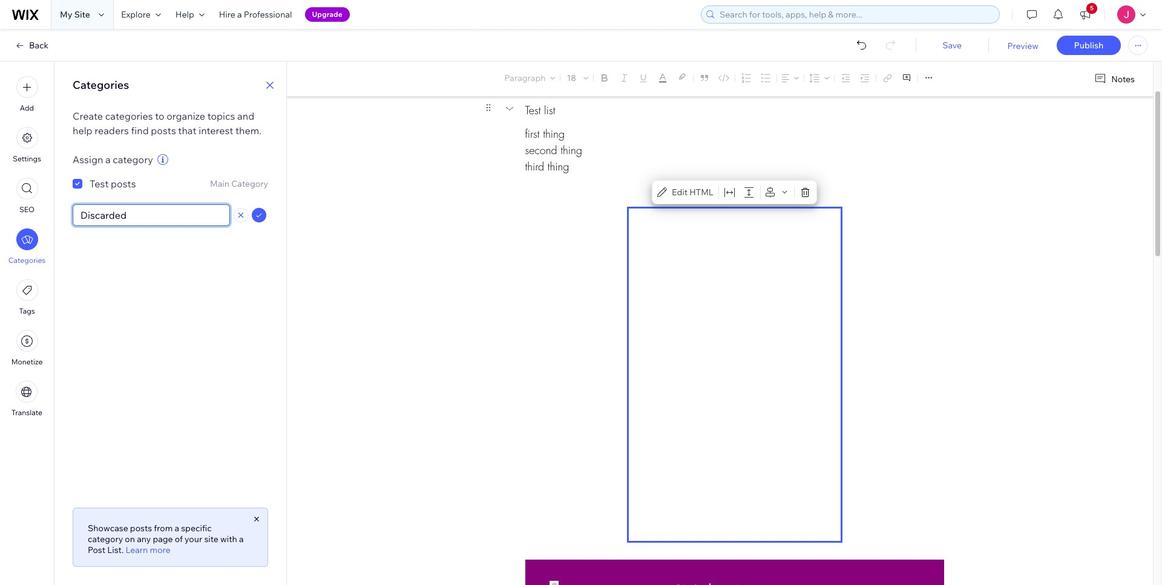 Task type: locate. For each thing, give the bounding box(es) containing it.
hire a professional link
[[212, 0, 299, 29]]

paragraph
[[504, 73, 546, 84]]

first thing second thing third thing
[[525, 127, 582, 174]]

your
[[185, 534, 202, 545]]

category left on
[[88, 534, 123, 545]]

None field
[[77, 205, 226, 226]]

a right from
[[175, 524, 179, 534]]

seo
[[19, 205, 35, 214]]

a
[[237, 9, 242, 20], [105, 154, 111, 166], [175, 524, 179, 534], [239, 534, 244, 545]]

monetize button
[[11, 330, 43, 367]]

publish button
[[1057, 36, 1121, 55]]

learn
[[126, 545, 148, 556]]

test down assign
[[90, 178, 109, 190]]

my
[[60, 9, 72, 20]]

categories
[[73, 78, 129, 92], [8, 256, 46, 265]]

first
[[525, 127, 540, 141]]

post
[[88, 545, 105, 556]]

add button
[[16, 76, 38, 113]]

edit
[[672, 187, 688, 198]]

and
[[237, 110, 254, 122]]

to
[[155, 110, 164, 122]]

help button
[[168, 0, 212, 29]]

monetize
[[11, 358, 43, 367]]

1 vertical spatial thing
[[561, 143, 582, 157]]

0 horizontal spatial categories
[[8, 256, 46, 265]]

seo button
[[16, 178, 38, 214]]

readers
[[95, 125, 129, 137]]

posts down to
[[151, 125, 176, 137]]

them.
[[235, 125, 261, 137]]

preview button
[[1007, 41, 1039, 51]]

find
[[131, 125, 149, 137]]

create
[[73, 110, 103, 122]]

paragraph button
[[502, 70, 558, 87]]

posts for showcase posts from a specific category on any page of your site with a post list.
[[130, 524, 152, 534]]

specific
[[181, 524, 212, 534]]

tags button
[[16, 280, 38, 316]]

site
[[204, 534, 218, 545]]

translate
[[12, 409, 42, 418]]

posts down assign a category
[[111, 178, 136, 190]]

0 vertical spatial category
[[113, 154, 153, 166]]

0 vertical spatial posts
[[151, 125, 176, 137]]

0 vertical spatial categories
[[73, 78, 129, 92]]

category down the find
[[113, 154, 153, 166]]

thing
[[543, 127, 565, 141], [561, 143, 582, 157], [547, 160, 569, 174]]

0 horizontal spatial test
[[90, 178, 109, 190]]

help
[[73, 125, 92, 137]]

0 vertical spatial test
[[525, 103, 541, 117]]

thing right second
[[561, 143, 582, 157]]

thing up second
[[543, 127, 565, 141]]

posts inside showcase posts from a specific category on any page of your site with a post list.
[[130, 524, 152, 534]]

thing right third
[[547, 160, 569, 174]]

posts
[[151, 125, 176, 137], [111, 178, 136, 190], [130, 524, 152, 534]]

categories up create
[[73, 78, 129, 92]]

1 vertical spatial category
[[88, 534, 123, 545]]

test for test list
[[525, 103, 541, 117]]

list
[[544, 103, 555, 117]]

posts for test posts
[[111, 178, 136, 190]]

a right with
[[239, 534, 244, 545]]

save button
[[928, 40, 976, 51]]

interest
[[199, 125, 233, 137]]

main category
[[210, 179, 268, 189]]

category inside showcase posts from a specific category on any page of your site with a post list.
[[88, 534, 123, 545]]

2 vertical spatial posts
[[130, 524, 152, 534]]

create categories to organize topics and help readers find posts that interest them.
[[73, 110, 261, 137]]

1 vertical spatial posts
[[111, 178, 136, 190]]

publish
[[1074, 40, 1104, 51]]

learn more
[[126, 545, 170, 556]]

from
[[154, 524, 173, 534]]

Search for tools, apps, help & more... field
[[716, 6, 996, 23]]

posts inside checkbox
[[111, 178, 136, 190]]

tags
[[19, 307, 35, 316]]

1 vertical spatial test
[[90, 178, 109, 190]]

showcase
[[88, 524, 128, 534]]

with
[[220, 534, 237, 545]]

test inside checkbox
[[90, 178, 109, 190]]

edit html button
[[655, 184, 716, 201]]

menu
[[0, 69, 54, 425]]

test left list
[[525, 103, 541, 117]]

topics
[[207, 110, 235, 122]]

settings
[[13, 154, 41, 163]]

help
[[175, 9, 194, 20]]

my site
[[60, 9, 90, 20]]

upgrade button
[[305, 7, 350, 22]]

hire a professional
[[219, 9, 292, 20]]

posts up learn
[[130, 524, 152, 534]]

translate button
[[12, 381, 42, 418]]

category
[[113, 154, 153, 166], [88, 534, 123, 545]]

test
[[525, 103, 541, 117], [90, 178, 109, 190]]

explore
[[121, 9, 151, 20]]

menu containing add
[[0, 69, 54, 425]]

1 horizontal spatial test
[[525, 103, 541, 117]]

Test posts checkbox
[[73, 177, 136, 191]]

test for test posts
[[90, 178, 109, 190]]

categories up tags button
[[8, 256, 46, 265]]

a right assign
[[105, 154, 111, 166]]

any
[[137, 534, 151, 545]]

1 vertical spatial categories
[[8, 256, 46, 265]]



Task type: vqa. For each thing, say whether or not it's contained in the screenshot.
the middle ad goal Image
no



Task type: describe. For each thing, give the bounding box(es) containing it.
second
[[525, 143, 557, 157]]

third
[[525, 160, 544, 174]]

categories
[[105, 110, 153, 122]]

learn more link
[[126, 545, 170, 556]]

that
[[178, 125, 196, 137]]

back
[[29, 40, 49, 51]]

html
[[689, 187, 713, 198]]

a right hire
[[237, 9, 242, 20]]

category
[[231, 179, 268, 189]]

add
[[20, 103, 34, 113]]

1 horizontal spatial categories
[[73, 78, 129, 92]]

main
[[210, 179, 229, 189]]

of
[[175, 534, 183, 545]]

organize
[[167, 110, 205, 122]]

site
[[74, 9, 90, 20]]

categories button
[[8, 229, 46, 265]]

on
[[125, 534, 135, 545]]

save
[[942, 40, 962, 51]]

5
[[1090, 4, 1094, 12]]

test list
[[525, 103, 555, 117]]

posts inside 'create categories to organize topics and help readers find posts that interest them.'
[[151, 125, 176, 137]]

notes
[[1111, 74, 1135, 84]]

page
[[153, 534, 173, 545]]

hire
[[219, 9, 235, 20]]

more
[[150, 545, 170, 556]]

test posts
[[90, 178, 136, 190]]

upgrade
[[312, 10, 342, 19]]

categories inside "menu"
[[8, 256, 46, 265]]

settings button
[[13, 127, 41, 163]]

preview
[[1007, 41, 1039, 51]]

edit html
[[672, 187, 713, 198]]

0 vertical spatial thing
[[543, 127, 565, 141]]

showcase posts from a specific category on any page of your site with a post list.
[[88, 524, 244, 556]]

assign
[[73, 154, 103, 166]]

professional
[[244, 9, 292, 20]]

assign a category
[[73, 154, 153, 166]]

notes button
[[1090, 71, 1138, 87]]

2 vertical spatial thing
[[547, 160, 569, 174]]

back button
[[15, 40, 49, 51]]

list.
[[107, 545, 124, 556]]

5 button
[[1072, 0, 1098, 29]]



